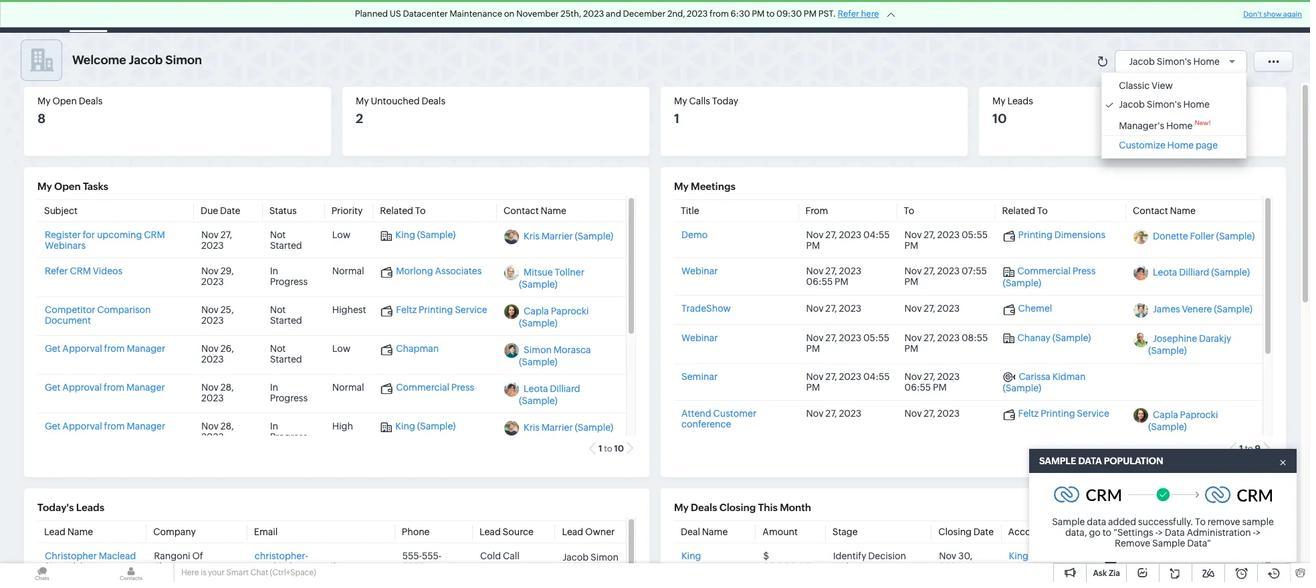 Task type: locate. For each thing, give the bounding box(es) containing it.
james
[[1153, 304, 1181, 315]]

normal for morlong
[[332, 266, 364, 277]]

printing down morlong associates link
[[419, 305, 453, 315]]

(sample) up chemel "link" on the right bottom of page
[[1003, 277, 1042, 288]]

2 in progress from the top
[[270, 382, 308, 404]]

manager's home new!
[[1119, 119, 1212, 131]]

kris marrier (sample) for low
[[524, 231, 614, 242]]

3 get from the top
[[45, 421, 61, 432]]

simon's for the jacob simon's home link to the top
[[1157, 56, 1192, 67]]

cold
[[480, 551, 501, 562]]

1 vertical spatial service
[[1077, 408, 1110, 419]]

apporval down "approval"
[[62, 421, 102, 432]]

my for my calls today 1
[[674, 96, 688, 106]]

1 deal from the left
[[681, 527, 701, 537]]

contact name link up donette
[[1133, 206, 1196, 216]]

0 vertical spatial webinar
[[682, 266, 718, 277]]

not started right 26,
[[270, 344, 302, 365]]

2 vertical spatial kris marrier (sample)
[[1119, 552, 1172, 575]]

my inside my calls today 1
[[674, 96, 688, 106]]

"settings
[[1114, 527, 1154, 538]]

home inside manager's home new!
[[1167, 120, 1193, 131]]

1 in from the top
[[270, 266, 278, 277]]

king (sample) link for high
[[381, 421, 456, 433]]

on
[[504, 9, 515, 19]]

not started for 25,
[[270, 305, 302, 326]]

1 vertical spatial normal
[[332, 382, 364, 393]]

1 vertical spatial calls
[[689, 96, 711, 106]]

1 vertical spatial kris marrier (sample)
[[524, 423, 614, 433]]

commercial for commercial press (sample)
[[1018, 266, 1071, 277]]

create menu element
[[1075, 0, 1108, 32]]

highest
[[332, 305, 366, 315]]

account
[[1009, 527, 1046, 537]]

get for normal
[[45, 382, 61, 393]]

kris inside 'link'
[[1123, 552, 1139, 563]]

marrier
[[542, 231, 573, 242], [542, 423, 573, 433], [1141, 552, 1172, 563]]

1 webinar link from the top
[[682, 266, 718, 277]]

seminar link
[[682, 371, 718, 382]]

started down status link
[[270, 240, 302, 251]]

09:30
[[777, 9, 802, 19]]

1 horizontal spatial -
[[1254, 527, 1256, 538]]

1 vertical spatial feltz
[[1019, 408, 1039, 419]]

from right "approval"
[[104, 382, 124, 393]]

florence
[[154, 562, 192, 572]]

0 horizontal spatial leota dilliard (sample)
[[519, 384, 580, 406]]

chat
[[250, 568, 268, 577]]

apporval
[[62, 344, 102, 354], [62, 421, 102, 432]]

started
[[270, 240, 302, 251], [270, 315, 302, 326], [270, 354, 302, 365]]

jacob simon down the deal owner 'link'
[[1200, 552, 1256, 562]]

jacob right welcome
[[129, 53, 163, 67]]

27, inside the nov 27, 2023 07:55 pm
[[924, 266, 936, 277]]

2023 inside the nov 27, 2023 07:55 pm
[[938, 266, 960, 277]]

- right "settings
[[1156, 527, 1159, 538]]

printing up commercial press (sample) link
[[1019, 230, 1053, 240]]

account name link
[[1009, 527, 1074, 537]]

calls
[[447, 11, 468, 22], [689, 96, 711, 106]]

(sample) down morasca at the bottom left of page
[[519, 357, 558, 368]]

webinar link down the demo "link"
[[682, 266, 718, 277]]

2nd,
[[668, 9, 685, 19]]

1 not started from the top
[[270, 230, 302, 251]]

king up morlong at the top
[[396, 230, 415, 240]]

today's leads
[[37, 502, 104, 513]]

account name
[[1009, 527, 1074, 537]]

0 vertical spatial printing
[[1019, 230, 1053, 240]]

1 nov 28, 2023 from the top
[[201, 382, 234, 404]]

don't show again
[[1244, 10, 1303, 18]]

nov inside nov 25, 2023
[[201, 305, 219, 315]]

closing left this at the bottom of the page
[[720, 502, 756, 513]]

1 horizontal spatial capla paprocki (sample) link
[[1149, 410, 1219, 432]]

meetings left "calls" link
[[385, 11, 425, 22]]

1 vertical spatial get apporval from manager link
[[45, 421, 165, 432]]

3 not from the top
[[270, 344, 286, 354]]

dilliard down simon morasca (sample)
[[550, 384, 580, 394]]

simon's down view
[[1147, 99, 1182, 110]]

manager for normal
[[126, 382, 165, 393]]

0 vertical spatial date
[[220, 206, 240, 216]]

welcome jacob simon
[[72, 53, 202, 67]]

2 in from the top
[[270, 382, 278, 393]]

get approval from manager link
[[45, 382, 165, 393]]

due
[[201, 206, 218, 216]]

capla paprocki (sample) link up the population
[[1149, 410, 1219, 432]]

(sample) up simon morasca (sample)
[[519, 318, 558, 329]]

1 progress from the top
[[270, 277, 308, 287]]

get down 'get approval from manager' link
[[45, 421, 61, 432]]

tasks left us
[[340, 11, 364, 22]]

nov 27, 2023 for register for upcoming crm webinars
[[201, 230, 232, 251]]

1 horizontal spatial 10
[[993, 111, 1007, 126]]

27, inside nov 27, 2023 08:55 pm
[[924, 332, 936, 343]]

1 vertical spatial meetings
[[691, 181, 736, 192]]

press inside commercial press (sample)
[[1073, 266, 1096, 277]]

commercial inside commercial press (sample)
[[1018, 266, 1071, 277]]

contact name link up remove
[[1103, 527, 1166, 537]]

feltz printing service down carissa kidman (sample)
[[1019, 408, 1110, 419]]

create menu image
[[1083, 8, 1100, 24]]

2 nov 27, 2023 04:55 pm from the top
[[807, 371, 890, 393]]

service for the rightmost feltz printing service link
[[1077, 408, 1110, 419]]

king link
[[682, 551, 702, 562]]

lead for lead source
[[480, 527, 501, 537]]

upgrade
[[1006, 17, 1044, 26]]

(sample) inside kris marrier (sample)
[[1119, 564, 1157, 575]]

0 vertical spatial in progress
[[270, 266, 308, 287]]

1 horizontal spatial commercial
[[1018, 266, 1071, 277]]

feltz up chapman link
[[396, 305, 417, 315]]

3 in from the top
[[270, 421, 278, 432]]

tollner
[[555, 267, 585, 278]]

1 04:55 from the top
[[864, 230, 890, 240]]

0 vertical spatial service
[[455, 305, 488, 315]]

10
[[993, 111, 1007, 126], [614, 444, 624, 454]]

1 owner from the left
[[585, 527, 615, 537]]

0 horizontal spatial deals
[[79, 96, 103, 106]]

kris marrier (sample) link for low
[[524, 231, 614, 242]]

0 vertical spatial capla paprocki (sample) link
[[519, 306, 589, 329]]

jacob
[[129, 53, 163, 67], [1129, 56, 1155, 67], [1119, 99, 1145, 110], [563, 552, 589, 562], [1200, 552, 1226, 562]]

(sample) up "darakjy"
[[1214, 304, 1253, 315]]

1 vertical spatial king (sample) link
[[381, 421, 456, 433]]

1 get apporval from manager link from the top
[[45, 344, 165, 354]]

0 horizontal spatial closing
[[720, 502, 756, 513]]

1 28, from the top
[[221, 382, 234, 393]]

get apporval from manager down get approval from manager
[[45, 421, 165, 432]]

jacob simon's home link down classic view link
[[1106, 99, 1243, 110]]

0 vertical spatial king (sample) link
[[381, 230, 456, 241]]

email
[[254, 527, 278, 537]]

chemel
[[1019, 303, 1053, 314]]

(sample) inside josephine darakjy (sample)
[[1149, 346, 1187, 356]]

2 webinar link from the top
[[682, 332, 718, 343]]

feltz down carissa kidman (sample)
[[1019, 408, 1039, 419]]

2 not started from the top
[[270, 305, 302, 326]]

leota for left leota dilliard (sample) link
[[524, 384, 548, 394]]

2 progress from the top
[[270, 393, 308, 404]]

projects link
[[844, 0, 900, 32]]

webinar down the demo "link"
[[682, 266, 718, 277]]

crm image
[[1206, 487, 1273, 503]]

1 horizontal spatial leota dilliard (sample)
[[1153, 267, 1251, 278]]

webinar for nov 27, 2023 05:55 pm
[[682, 332, 718, 343]]

0 vertical spatial get apporval from manager link
[[45, 344, 165, 354]]

owner for deal owner
[[1221, 527, 1250, 537]]

1 horizontal spatial related to
[[1003, 206, 1048, 216]]

feltz printing service for the leftmost feltz printing service link
[[396, 305, 488, 315]]

nov inside nov 29, 2023
[[201, 266, 219, 277]]

chapman
[[396, 344, 439, 354]]

calendar image
[[1169, 11, 1180, 22]]

deals up deal name "link" at bottom
[[691, 502, 718, 513]]

crm
[[32, 9, 59, 23], [144, 230, 165, 240], [70, 266, 91, 277]]

0 horizontal spatial related to link
[[380, 206, 426, 216]]

simon's
[[1157, 56, 1192, 67], [1147, 99, 1182, 110]]

printing
[[1019, 230, 1053, 240], [419, 305, 453, 315], [1041, 408, 1076, 419]]

leads for my leads 10
[[1008, 96, 1034, 106]]

pm inside nov 27, 2023 08:55 pm
[[905, 343, 919, 354]]

kris marrier (sample) link for nov 30, 2023
[[1119, 552, 1172, 575]]

leota down donette
[[1153, 267, 1178, 278]]

capla down mitsue tollner (sample) link
[[524, 306, 549, 317]]

my for my open tasks
[[37, 181, 52, 192]]

data inside sample data added successfully. to remove sample data, go to "settings -> data administration -> remove sample data"
[[1165, 527, 1185, 538]]

name right account
[[1048, 527, 1074, 537]]

not right 26,
[[270, 344, 286, 354]]

open down welcome
[[52, 96, 77, 106]]

1 vertical spatial nov 28, 2023
[[201, 421, 234, 443]]

1 vertical spatial capla
[[1153, 410, 1179, 420]]

>
[[1159, 527, 1164, 538], [1256, 527, 1261, 538]]

0 horizontal spatial -
[[1156, 527, 1159, 538]]

demo link
[[682, 230, 708, 240]]

1 normal from the top
[[332, 266, 364, 277]]

0 horizontal spatial crm
[[32, 9, 59, 23]]

jacob simon down lead owner
[[563, 552, 619, 562]]

(sample) down josephine
[[1149, 346, 1187, 356]]

contact name up the mitsue
[[504, 206, 567, 216]]

1 horizontal spatial date
[[974, 527, 994, 537]]

manager's
[[1119, 120, 1165, 131]]

deals right untouched
[[422, 96, 446, 106]]

in progress for commercial press
[[270, 382, 308, 404]]

service for the leftmost feltz printing service link
[[455, 305, 488, 315]]

started for nov 26, 2023
[[270, 354, 302, 365]]

lead source
[[480, 527, 534, 537]]

jacob simon's home down view
[[1119, 99, 1210, 110]]

1 vertical spatial 05:55
[[864, 332, 890, 343]]

my meetings
[[674, 181, 736, 192]]

2 vertical spatial kris marrier (sample) link
[[1119, 552, 1172, 575]]

1 horizontal spatial related to link
[[1003, 206, 1048, 216]]

closing date
[[939, 527, 994, 537]]

(sample) inside carissa kidman (sample)
[[1003, 383, 1042, 393]]

(sample) inside mitsue tollner (sample)
[[519, 279, 558, 290]]

1 jacob simon from the left
[[563, 552, 619, 562]]

marrier for high
[[542, 423, 573, 433]]

0 horizontal spatial lead
[[44, 527, 65, 537]]

search element
[[1108, 0, 1135, 33]]

not started for 27,
[[270, 230, 302, 251]]

in for king
[[270, 421, 278, 432]]

for
[[83, 230, 95, 240]]

data
[[1087, 517, 1107, 527]]

(sample) down simon morasca (sample)
[[519, 396, 558, 406]]

1 horizontal spatial owner
[[1221, 527, 1250, 537]]

rangoni
[[154, 551, 190, 562]]

2 get apporval from manager link from the top
[[45, 421, 165, 432]]

webinar for nov 27, 2023 06:55 pm
[[682, 266, 718, 277]]

jacob simon's home link up classic view link
[[1129, 56, 1240, 67]]

open for tasks
[[54, 181, 81, 192]]

0 vertical spatial kris marrier (sample) link
[[524, 231, 614, 242]]

not
[[270, 230, 286, 240], [270, 305, 286, 315], [270, 344, 286, 354]]

contact name link for account name
[[1103, 527, 1166, 537]]

0 vertical spatial data
[[1079, 456, 1102, 466]]

name up christopher
[[67, 527, 93, 537]]

0 horizontal spatial meetings
[[385, 11, 425, 22]]

1 get apporval from manager from the top
[[45, 344, 165, 354]]

1 low from the top
[[332, 230, 351, 240]]

apporval for nov 26, 2023
[[62, 344, 102, 354]]

attend customer conference link
[[682, 408, 757, 430]]

kris marrier (sample) for high
[[524, 423, 614, 433]]

deal name link
[[681, 527, 728, 537]]

started right 25,
[[270, 315, 302, 326]]

christopher maclead (sample)
[[45, 551, 136, 572]]

555- down phone link
[[403, 551, 422, 562]]

0 vertical spatial leads
[[1008, 96, 1034, 106]]

0 vertical spatial nov 27, 2023 06:55 pm
[[807, 266, 862, 287]]

refer
[[838, 9, 860, 19], [45, 266, 68, 277]]

0 vertical spatial commercial
[[1018, 266, 1071, 277]]

2 lead from the left
[[480, 527, 501, 537]]

0 vertical spatial kris
[[524, 231, 540, 242]]

contacts image
[[89, 563, 173, 582]]

3 in progress from the top
[[270, 421, 308, 443]]

0 horizontal spatial feltz
[[396, 305, 417, 315]]

calls left today
[[689, 96, 711, 106]]

sales
[[720, 11, 743, 22]]

1 vertical spatial in progress
[[270, 382, 308, 404]]

get apporval from manager down competitor comparison document link
[[45, 344, 165, 354]]

0 vertical spatial 28,
[[221, 382, 234, 393]]

2 vertical spatial started
[[270, 354, 302, 365]]

- right the deal owner 'link'
[[1254, 527, 1256, 538]]

signals element
[[1135, 0, 1161, 33]]

1 vertical spatial feltz printing service link
[[1003, 408, 1110, 420]]

28, for get apporval from manager
[[221, 421, 234, 432]]

2 deal from the left
[[1199, 527, 1219, 537]]

2 apporval from the top
[[62, 421, 102, 432]]

2 vertical spatial manager
[[127, 421, 165, 432]]

1 vertical spatial open
[[54, 181, 81, 192]]

contact name up remove
[[1103, 527, 1166, 537]]

don't show again link
[[1244, 10, 1303, 18]]

1 - from the left
[[1156, 527, 1159, 538]]

commercial for commercial press
[[396, 382, 450, 393]]

1 not from the top
[[270, 230, 286, 240]]

register
[[45, 230, 81, 240]]

kris for nov 30, 2023
[[1123, 552, 1139, 563]]

0 horizontal spatial data
[[1079, 456, 1102, 466]]

my for my untouched deals 2
[[356, 96, 369, 106]]

kris marrier (sample) link for high
[[524, 423, 614, 433]]

3 lead from the left
[[562, 527, 584, 537]]

(sample) right chanay
[[1053, 332, 1092, 343]]

contact name for related to
[[504, 206, 567, 216]]

king (sample) link down account name link on the right
[[1009, 551, 1070, 562]]

0 vertical spatial manager
[[127, 344, 165, 354]]

deals inside my untouched deals 2
[[422, 96, 446, 106]]

1 horizontal spatial data
[[1165, 527, 1185, 538]]

low for chapman
[[332, 344, 351, 354]]

1 vertical spatial leota dilliard (sample) link
[[519, 384, 580, 406]]

analytics link
[[534, 0, 595, 32]]

calls left reports link
[[447, 11, 468, 22]]

1 vertical spatial in
[[270, 382, 278, 393]]

not for 26,
[[270, 344, 286, 354]]

2 webinar from the top
[[682, 332, 718, 343]]

normal
[[332, 266, 364, 277], [332, 382, 364, 393]]

in
[[270, 266, 278, 277], [270, 382, 278, 393], [270, 421, 278, 432]]

related to right priority link
[[380, 206, 426, 216]]

2 get apporval from manager from the top
[[45, 421, 165, 432]]

get apporval from manager link for nov 28, 2023
[[45, 421, 165, 432]]

my for my meetings
[[674, 181, 689, 192]]

capla paprocki (sample) up morasca at the bottom left of page
[[519, 306, 589, 329]]

1 vertical spatial kris
[[524, 423, 540, 433]]

2 nov 28, 2023 from the top
[[201, 421, 234, 443]]

0 vertical spatial 10
[[993, 111, 1007, 126]]

service down the associates at the left top of page
[[455, 305, 488, 315]]

8
[[37, 111, 46, 126]]

1 vertical spatial marrier
[[542, 423, 573, 433]]

home up new!
[[1184, 99, 1210, 110]]

normal up highest
[[332, 266, 364, 277]]

2 not from the top
[[270, 305, 286, 315]]

rangoni of florence
[[154, 551, 203, 572]]

marrier for low
[[542, 231, 573, 242]]

0 horizontal spatial leota dilliard (sample) link
[[519, 384, 580, 406]]

marrier inside the kris marrier (sample) 'link'
[[1141, 552, 1172, 563]]

1 for my open tasks
[[599, 444, 603, 454]]

2 get from the top
[[45, 382, 61, 393]]

low down priority on the top
[[332, 230, 351, 240]]

king (sample) link for nov 30, 2023
[[1009, 551, 1070, 562]]

deal
[[681, 527, 701, 537], [1199, 527, 1219, 537]]

administration
[[1187, 527, 1252, 538]]

leota dilliard (sample) link down foller
[[1153, 267, 1251, 278]]

commercial down printing dimensions link
[[1018, 266, 1071, 277]]

not started
[[270, 230, 302, 251], [270, 305, 302, 326], [270, 344, 302, 365]]

nov inside the nov 27, 2023 07:55 pm
[[905, 266, 922, 277]]

leota inside leota dilliard (sample)
[[524, 384, 548, 394]]

contact for related to
[[504, 206, 539, 216]]

profile image
[[1250, 6, 1272, 27]]

1 vertical spatial progress
[[270, 393, 308, 404]]

1 horizontal spatial paprocki
[[1181, 410, 1219, 420]]

my inside my untouched deals 2
[[356, 96, 369, 106]]

1 lead from the left
[[44, 527, 65, 537]]

contact name up donette
[[1133, 206, 1196, 216]]

kris marrier (sample) link up 1 to 10
[[524, 423, 614, 433]]

get apporval from manager link down competitor comparison document link
[[45, 344, 165, 354]]

leads for today's leads
[[76, 502, 104, 513]]

0 vertical spatial calls
[[447, 11, 468, 22]]

tradeshow link
[[682, 303, 731, 314]]

king (sample) up morlong associates link
[[396, 230, 456, 240]]

manager down the comparison
[[127, 344, 165, 354]]

commercial press
[[396, 382, 474, 393]]

1 horizontal spatial deal
[[1199, 527, 1219, 537]]

open inside my open deals 8
[[52, 96, 77, 106]]

2 owner from the left
[[1221, 527, 1250, 537]]

(sample) up the "tollner"
[[575, 231, 614, 242]]

king (sample) down commercial press link
[[396, 421, 456, 432]]

60,000.00
[[764, 562, 812, 572]]

1 in progress from the top
[[270, 266, 308, 287]]

2 vertical spatial not started
[[270, 344, 302, 365]]

0 vertical spatial progress
[[270, 277, 308, 287]]

1 vertical spatial simon's
[[1147, 99, 1182, 110]]

3 not started from the top
[[270, 344, 302, 365]]

home up customize home page link
[[1167, 120, 1193, 131]]

0 horizontal spatial 10
[[614, 444, 624, 454]]

leads inside my leads 10
[[1008, 96, 1034, 106]]

lead up cold
[[480, 527, 501, 537]]

deals for 2
[[422, 96, 446, 106]]

chats image
[[0, 563, 84, 582]]

king (sample) for low
[[396, 230, 456, 240]]

10 for 1 to 10
[[614, 444, 624, 454]]

1 started from the top
[[270, 240, 302, 251]]

feltz printing service down morlong associates
[[396, 305, 488, 315]]

tasks
[[340, 11, 364, 22], [83, 181, 108, 192]]

1 horizontal spatial calls
[[689, 96, 711, 106]]

is
[[201, 568, 206, 577]]

low for king (sample)
[[332, 230, 351, 240]]

2 horizontal spatial deals
[[691, 502, 718, 513]]

lead name link
[[44, 527, 93, 537]]

started right 26,
[[270, 354, 302, 365]]

data left 'data"'
[[1165, 527, 1185, 538]]

sample for sample data population
[[1040, 456, 1077, 466]]

from link
[[806, 206, 829, 216]]

0 vertical spatial started
[[270, 240, 302, 251]]

nov 28, 2023
[[201, 382, 234, 404], [201, 421, 234, 443]]

chemel link
[[1003, 303, 1053, 315]]

1 vertical spatial press
[[451, 382, 474, 393]]

deal up king link
[[681, 527, 701, 537]]

data left the population
[[1079, 456, 1102, 466]]

identify
[[833, 551, 867, 562]]

started for nov 25, 2023
[[270, 315, 302, 326]]

my inside my leads 10
[[993, 96, 1006, 106]]

feltz printing service link down morlong associates link
[[381, 305, 488, 317]]

2 normal from the top
[[332, 382, 364, 393]]

search image
[[1116, 11, 1127, 22]]

leota down simon morasca (sample)
[[524, 384, 548, 394]]

service
[[455, 305, 488, 315], [1077, 408, 1110, 419]]

10 inside my leads 10
[[993, 111, 1007, 126]]

0 vertical spatial feltz
[[396, 305, 417, 315]]

refer right "pst."
[[838, 9, 860, 19]]

2 04:55 from the top
[[864, 371, 890, 382]]

1 for my meetings
[[1240, 444, 1244, 454]]

2 low from the top
[[332, 344, 351, 354]]

1 get from the top
[[45, 344, 61, 354]]

2 28, from the top
[[221, 421, 234, 432]]

related to
[[380, 206, 426, 216], [1003, 206, 1048, 216]]

(sample) down "lead name" at the bottom left of the page
[[45, 562, 83, 572]]

date
[[220, 206, 240, 216], [974, 527, 994, 537]]

don't
[[1244, 10, 1263, 18]]

(sample) up the population
[[1149, 422, 1187, 432]]

2 started from the top
[[270, 315, 302, 326]]

in for commercial
[[270, 382, 278, 393]]

1 vertical spatial capla paprocki (sample)
[[1149, 410, 1219, 432]]

1 horizontal spatial tasks
[[340, 11, 364, 22]]

enterprise-
[[995, 6, 1039, 16]]

press for commercial press (sample)
[[1073, 266, 1096, 277]]

leota
[[1153, 267, 1178, 278], [524, 384, 548, 394]]

related up printing dimensions link
[[1003, 206, 1036, 216]]

1 vertical spatial data
[[1165, 527, 1185, 538]]

1 webinar from the top
[[682, 266, 718, 277]]

0 horizontal spatial deal
[[681, 527, 701, 537]]

webinar link down "tradeshow" link
[[682, 332, 718, 343]]

1 vertical spatial 04:55
[[864, 371, 890, 382]]

2 vertical spatial king (sample)
[[1009, 551, 1070, 562]]

3 started from the top
[[270, 354, 302, 365]]

owner for lead owner
[[585, 527, 615, 537]]

phone
[[402, 527, 430, 537]]

1 vertical spatial apporval
[[62, 421, 102, 432]]

1 apporval from the top
[[62, 344, 102, 354]]

(sample) down the mitsue
[[519, 279, 558, 290]]

nov inside nov 27, 2023 08:55 pm
[[905, 332, 922, 343]]

from down get approval from manager
[[104, 421, 125, 432]]

1 nov 27, 2023 04:55 pm from the top
[[807, 230, 890, 251]]

deals inside my open deals 8
[[79, 96, 103, 106]]

0 vertical spatial leota dilliard (sample) link
[[1153, 267, 1251, 278]]

0 horizontal spatial press
[[451, 382, 474, 393]]

2023 inside nov 25, 2023
[[201, 315, 224, 326]]

my inside my open deals 8
[[37, 96, 51, 106]]

open up subject
[[54, 181, 81, 192]]

view
[[1152, 80, 1173, 91]]

2 related to from the left
[[1003, 206, 1048, 216]]

kris marrier (sample) link down remove
[[1119, 552, 1172, 575]]

from down competitor comparison document link
[[104, 344, 125, 354]]

1 horizontal spatial lead
[[480, 527, 501, 537]]

1 vertical spatial leads
[[76, 502, 104, 513]]

profile element
[[1242, 0, 1280, 32]]

2 jacob simon from the left
[[1200, 552, 1256, 562]]

christopher- maclead@noemail.com
[[255, 551, 358, 572]]

0 horizontal spatial tasks
[[83, 181, 108, 192]]

1 to 10
[[599, 444, 624, 454]]

2 vertical spatial king (sample) link
[[1009, 551, 1070, 562]]

dilliard down foller
[[1180, 267, 1210, 278]]

3 progress from the top
[[270, 432, 308, 443]]

signals image
[[1143, 11, 1153, 22]]

kris marrier (sample)
[[524, 231, 614, 242], [524, 423, 614, 433], [1119, 552, 1172, 575]]

1 vertical spatial crm
[[144, 230, 165, 240]]

get apporval from manager for nov 28, 2023
[[45, 421, 165, 432]]

2023
[[583, 9, 604, 19], [687, 9, 708, 19], [839, 230, 862, 240], [938, 230, 960, 240], [201, 240, 224, 251], [839, 266, 862, 277], [938, 266, 960, 277], [201, 277, 224, 287], [839, 303, 862, 314], [938, 303, 960, 314], [201, 315, 224, 326], [839, 332, 862, 343], [938, 332, 960, 343], [201, 354, 224, 365], [839, 371, 862, 382], [938, 371, 960, 382], [201, 393, 224, 404], [839, 408, 862, 419], [938, 408, 960, 419], [201, 432, 224, 443], [940, 562, 962, 572]]

get for low
[[45, 344, 61, 354]]

not for 27,
[[270, 230, 286, 240]]



Task type: vqa. For each thing, say whether or not it's contained in the screenshot.
the right Deals
yes



Task type: describe. For each thing, give the bounding box(es) containing it.
population
[[1104, 456, 1164, 466]]

04:55 for nov 27, 2023 05:55 pm
[[864, 230, 890, 240]]

2 vertical spatial printing
[[1041, 408, 1076, 419]]

nov 27, 2023 for tradeshow
[[807, 303, 862, 314]]

nov inside the nov 30, 2023
[[940, 551, 957, 562]]

services link
[[785, 0, 844, 32]]

1 horizontal spatial feltz printing service link
[[1003, 408, 1110, 420]]

webinar link for nov 27, 2023 05:55 pm
[[682, 332, 718, 343]]

1 related to from the left
[[380, 206, 426, 216]]

pm inside the nov 27, 2023 07:55 pm
[[905, 277, 919, 287]]

1 vertical spatial jacob simon's home link
[[1106, 99, 1243, 110]]

2 - from the left
[[1254, 527, 1256, 538]]

classic
[[1119, 80, 1150, 91]]

reports link
[[479, 0, 534, 32]]

2023 inside the nov 30, 2023
[[940, 562, 962, 572]]

0 horizontal spatial nov 27, 2023 06:55 pm
[[807, 266, 862, 287]]

0 horizontal spatial feltz printing service link
[[381, 305, 488, 317]]

today
[[712, 96, 739, 106]]

seminar
[[682, 371, 718, 382]]

successfully.
[[1139, 517, 1194, 527]]

king down account
[[1009, 551, 1029, 562]]

products
[[606, 11, 645, 22]]

contact for account name
[[1103, 527, 1138, 537]]

simon's for bottom the jacob simon's home link
[[1147, 99, 1182, 110]]

source
[[503, 527, 534, 537]]

conference
[[682, 419, 732, 430]]

1 horizontal spatial capla
[[1153, 410, 1179, 420]]

email link
[[254, 527, 278, 537]]

2023 inside nov 26, 2023
[[201, 354, 224, 365]]

(sample) up 1 to 10
[[575, 423, 614, 433]]

sample for sample data added successfully. to remove sample data, go to "settings -> data administration -> remove sample data"
[[1053, 517, 1086, 527]]

crm inside register for upcoming crm webinars
[[144, 230, 165, 240]]

kris for high
[[524, 423, 540, 433]]

manager for low
[[127, 344, 165, 354]]

closing date link
[[939, 527, 994, 537]]

king (sample) link for low
[[381, 230, 456, 241]]

(sample) inside christopher maclead (sample)
[[45, 562, 83, 572]]

nov inside nov 26, 2023
[[201, 344, 219, 354]]

1 vertical spatial printing
[[419, 305, 453, 315]]

normal for commercial
[[332, 382, 364, 393]]

my for my deals closing this month
[[674, 502, 689, 513]]

1 555- from the left
[[403, 551, 422, 562]]

0 vertical spatial 06:55
[[807, 277, 833, 287]]

page
[[1196, 140, 1218, 150]]

(sample) right foller
[[1217, 231, 1255, 242]]

darakjy
[[1200, 334, 1232, 344]]

jacob up classic view
[[1129, 56, 1155, 67]]

home down manager's home new!
[[1168, 140, 1194, 150]]

attend customer conference
[[682, 408, 757, 430]]

not for 25,
[[270, 305, 286, 315]]

commercial press (sample)
[[1003, 266, 1096, 288]]

1 horizontal spatial dilliard
[[1180, 267, 1210, 278]]

added
[[1109, 517, 1137, 527]]

deal for deal name
[[681, 527, 701, 537]]

and
[[606, 9, 622, 19]]

christopher-
[[255, 551, 308, 562]]

datacenter
[[403, 9, 448, 19]]

amount
[[763, 527, 798, 537]]

0 vertical spatial capla
[[524, 306, 549, 317]]

my for my open deals 8
[[37, 96, 51, 106]]

0 vertical spatial meetings
[[385, 11, 425, 22]]

deal for deal owner
[[1199, 527, 1219, 537]]

marrier for nov 30, 2023
[[1141, 552, 1172, 563]]

to inside sample data added successfully. to remove sample data, go to "settings -> data administration -> remove sample data"
[[1103, 527, 1112, 538]]

simon inside simon morasca (sample)
[[524, 345, 552, 356]]

competitor comparison document link
[[45, 305, 151, 326]]

data,
[[1066, 527, 1088, 538]]

josephine
[[1153, 334, 1198, 344]]

2 vertical spatial crm
[[70, 266, 91, 277]]

(sample) down account name link on the right
[[1031, 551, 1070, 562]]

(sample) inside leota dilliard (sample)
[[519, 396, 558, 406]]

paprocki for bottom capla paprocki (sample) link
[[1181, 410, 1219, 420]]

my untouched deals 2
[[356, 96, 446, 126]]

videos
[[93, 266, 123, 277]]

2 vertical spatial sample
[[1153, 538, 1186, 549]]

1 vertical spatial nov 27, 2023 05:55 pm
[[807, 332, 890, 354]]

name up the mitsue
[[541, 206, 567, 216]]

company link
[[153, 527, 196, 537]]

get apporval from manager for nov 26, 2023
[[45, 344, 165, 354]]

25th,
[[561, 9, 582, 19]]

from for normal
[[104, 382, 124, 393]]

jacob down the classic
[[1119, 99, 1145, 110]]

29,
[[221, 266, 234, 277]]

name up donette
[[1170, 206, 1196, 216]]

from left 6:30
[[710, 9, 729, 19]]

title link
[[681, 206, 700, 216]]

apporval for nov 28, 2023
[[62, 421, 102, 432]]

lead owner link
[[562, 527, 615, 537]]

1 horizontal spatial capla paprocki (sample)
[[1149, 410, 1219, 432]]

1 > from the left
[[1159, 527, 1164, 538]]

christopher
[[45, 551, 97, 562]]

products link
[[595, 0, 656, 32]]

6:30
[[731, 9, 750, 19]]

webinar link for nov 27, 2023 06:55 pm
[[682, 266, 718, 277]]

$
[[764, 551, 770, 562]]

here
[[861, 9, 879, 19]]

show
[[1264, 10, 1282, 18]]

2023 inside nov 29, 2023
[[201, 277, 224, 287]]

progress for morlong
[[270, 277, 308, 287]]

0 vertical spatial jacob simon's home link
[[1129, 56, 1240, 67]]

deal owner
[[1199, 527, 1250, 537]]

not started for 26,
[[270, 344, 302, 365]]

company
[[153, 527, 196, 537]]

1 horizontal spatial refer
[[838, 9, 860, 19]]

1 horizontal spatial leota dilliard (sample) link
[[1153, 267, 1251, 278]]

from for low
[[104, 344, 125, 354]]

register for upcoming crm webinars
[[45, 230, 165, 251]]

0 vertical spatial nov 27, 2023 05:55 pm
[[905, 230, 988, 251]]

calls inside my calls today 1
[[689, 96, 711, 106]]

kris for low
[[524, 231, 540, 242]]

0 horizontal spatial 05:55
[[864, 332, 890, 343]]

nov 27, 2023 04:55 pm for nov 27, 2023 05:55 pm
[[807, 230, 890, 251]]

1 related to link from the left
[[380, 206, 426, 216]]

printing dimensions
[[1019, 230, 1106, 240]]

04:55 for nov 27, 2023 06:55 pm
[[864, 371, 890, 382]]

0 vertical spatial tasks
[[340, 11, 364, 22]]

1 vertical spatial tasks
[[83, 181, 108, 192]]

decision
[[869, 551, 906, 562]]

jacob simon's home for the jacob simon's home link to the top
[[1129, 56, 1220, 67]]

nov 25, 2023
[[201, 305, 234, 326]]

5555
[[403, 562, 425, 572]]

get apporval from manager link for nov 26, 2023
[[45, 344, 165, 354]]

my calls today 1
[[674, 96, 739, 126]]

0 vertical spatial closing
[[720, 502, 756, 513]]

2 related from the left
[[1003, 206, 1036, 216]]

demo
[[682, 230, 708, 240]]

chanay (sample) link
[[1003, 332, 1092, 344]]

james venere (sample)
[[1153, 304, 1253, 315]]

0 vertical spatial 05:55
[[962, 230, 988, 240]]

2
[[356, 111, 363, 126]]

tradeshow
[[682, 303, 731, 314]]

commercial press link
[[381, 382, 474, 394]]

christopher- maclead@noemail.com link
[[255, 551, 358, 572]]

lead for lead owner
[[562, 527, 584, 537]]

press for commercial press
[[451, 382, 474, 393]]

sample data added successfully. to remove sample data, go to "settings -> data administration -> remove sample data"
[[1053, 517, 1274, 549]]

name down my deals closing this month
[[702, 527, 728, 537]]

leota for right leota dilliard (sample) link
[[1153, 267, 1178, 278]]

lead for lead name
[[44, 527, 65, 537]]

crm link
[[11, 9, 59, 23]]

nov 29, 2023
[[201, 266, 234, 287]]

title
[[681, 206, 700, 216]]

donette foller (sample) link
[[1153, 231, 1255, 242]]

contact up donette
[[1133, 206, 1169, 216]]

classic view
[[1119, 80, 1173, 91]]

deals for 8
[[79, 96, 103, 106]]

paprocki for capla paprocki (sample) link to the left
[[551, 306, 589, 317]]

date for due date
[[220, 206, 240, 216]]

kris marrier (sample) for nov 30, 2023
[[1119, 552, 1172, 575]]

feltz printing service for the rightmost feltz printing service link
[[1019, 408, 1110, 419]]

today's
[[37, 502, 74, 513]]

2 > from the left
[[1256, 527, 1261, 538]]

started for nov 27, 2023
[[270, 240, 302, 251]]

phone link
[[402, 527, 430, 537]]

king (sample) for high
[[396, 421, 456, 432]]

nov 27, 2023 07:55 pm
[[905, 266, 987, 287]]

0 horizontal spatial calls
[[447, 11, 468, 22]]

open for deals
[[52, 96, 77, 106]]

(sample) up morlong associates
[[417, 230, 456, 240]]

nov inside nov 27, 2023
[[201, 230, 219, 240]]

progress for king
[[270, 432, 308, 443]]

webinars
[[45, 240, 86, 251]]

in progress for king (sample)
[[270, 421, 308, 443]]

07:55
[[962, 266, 987, 277]]

in for morlong
[[270, 266, 278, 277]]

due date link
[[201, 206, 240, 216]]

2023 inside nov 27, 2023
[[201, 240, 224, 251]]

jacob down lead owner
[[563, 552, 589, 562]]

customer
[[714, 408, 757, 419]]

28, for get approval from manager
[[221, 382, 234, 393]]

(sample) down commercial press
[[417, 421, 456, 432]]

to inside sample data added successfully. to remove sample data, go to "settings -> data administration -> remove sample data"
[[1196, 517, 1206, 527]]

2023 inside nov 27, 2023 08:55 pm
[[938, 332, 960, 343]]

classic view link
[[1106, 80, 1243, 91]]

nov 27, 2023 for attend customer conference
[[807, 408, 862, 419]]

(sample) inside commercial press (sample)
[[1003, 277, 1042, 288]]

kidman
[[1053, 371, 1086, 382]]

services
[[796, 11, 833, 22]]

nov 27, 2023 04:55 pm for nov 27, 2023 06:55 pm
[[807, 371, 890, 393]]

new!
[[1195, 119, 1212, 126]]

1 vertical spatial capla paprocki (sample) link
[[1149, 410, 1219, 432]]

jacob down 'data"'
[[1200, 552, 1226, 562]]

0 horizontal spatial capla paprocki (sample) link
[[519, 306, 589, 329]]

status
[[269, 206, 297, 216]]

ask zia
[[1094, 569, 1121, 578]]

contact name for account name
[[1103, 527, 1166, 537]]

1 vertical spatial closing
[[939, 527, 972, 537]]

in progress for morlong associates
[[270, 266, 308, 287]]

my open tasks
[[37, 181, 108, 192]]

0 horizontal spatial capla paprocki (sample)
[[519, 306, 589, 329]]

1 horizontal spatial feltz
[[1019, 408, 1039, 419]]

morlong associates link
[[381, 266, 482, 278]]

2 555- from the left
[[422, 551, 442, 562]]

customize home page link
[[1106, 140, 1243, 150]]

josephine darakjy (sample)
[[1149, 334, 1232, 356]]

home up classic view link
[[1194, 56, 1220, 67]]

2 related to link from the left
[[1003, 206, 1048, 216]]

1 horizontal spatial meetings
[[691, 181, 736, 192]]

projects
[[854, 11, 890, 22]]

name up remove
[[1140, 527, 1166, 537]]

1 vertical spatial nov 27, 2023 06:55 pm
[[905, 371, 960, 393]]

10 for my leads 10
[[993, 111, 1007, 126]]

1 related from the left
[[380, 206, 413, 216]]

progress for commercial
[[270, 393, 308, 404]]

deal owner link
[[1199, 527, 1250, 537]]

king down commercial press link
[[396, 421, 415, 432]]

(sample) down donette foller (sample) link
[[1212, 267, 1251, 278]]

0 horizontal spatial refer
[[45, 266, 68, 277]]

jacob simon's home for bottom the jacob simon's home link
[[1119, 99, 1210, 110]]

1 vertical spatial 06:55
[[905, 382, 931, 393]]

go
[[1090, 527, 1101, 538]]

identify decision makers
[[833, 551, 906, 572]]

get for high
[[45, 421, 61, 432]]

nov 28, 2023 for get approval from manager
[[201, 382, 234, 404]]

my for my leads 10
[[993, 96, 1006, 106]]

contact name link for related to
[[504, 206, 567, 216]]

king down deal name
[[682, 551, 702, 562]]

nov 28, 2023 for get apporval from manager
[[201, 421, 234, 443]]

manager for high
[[127, 421, 165, 432]]

1 vertical spatial dilliard
[[550, 384, 580, 394]]

maintenance
[[450, 9, 503, 19]]

donette
[[1153, 231, 1189, 242]]

my leads 10
[[993, 96, 1034, 126]]

refer crm videos link
[[45, 266, 123, 277]]

date for closing date
[[974, 527, 994, 537]]

(sample) inside simon morasca (sample)
[[519, 357, 558, 368]]

competitor
[[45, 305, 95, 315]]

1 inside my calls today 1
[[674, 111, 680, 126]]



